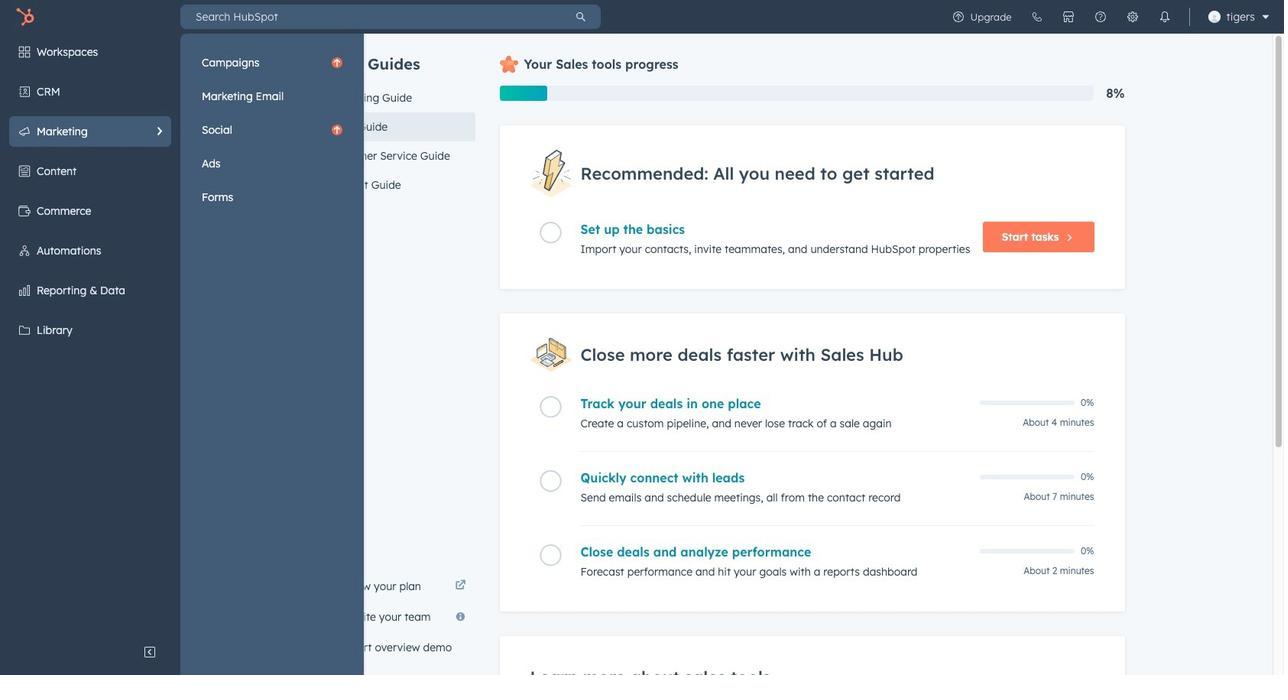 Task type: describe. For each thing, give the bounding box(es) containing it.
2 link opens in a new window image from the top
[[455, 581, 466, 592]]

1 link opens in a new window image from the top
[[455, 577, 466, 596]]

user guides element
[[319, 34, 475, 200]]

howard n/a image
[[1209, 11, 1221, 23]]

help image
[[1095, 11, 1107, 23]]

Search HubSpot search field
[[181, 5, 561, 29]]



Task type: locate. For each thing, give the bounding box(es) containing it.
settings image
[[1127, 11, 1139, 23]]

marketplaces image
[[1063, 11, 1075, 23]]

link opens in a new window image
[[455, 577, 466, 596], [455, 581, 466, 592]]

progress bar
[[500, 86, 547, 101]]

notifications image
[[1159, 11, 1171, 23]]

menu
[[943, 0, 1276, 34], [0, 34, 364, 675], [194, 47, 350, 213]]



Task type: vqa. For each thing, say whether or not it's contained in the screenshot.
Marketplace
no



